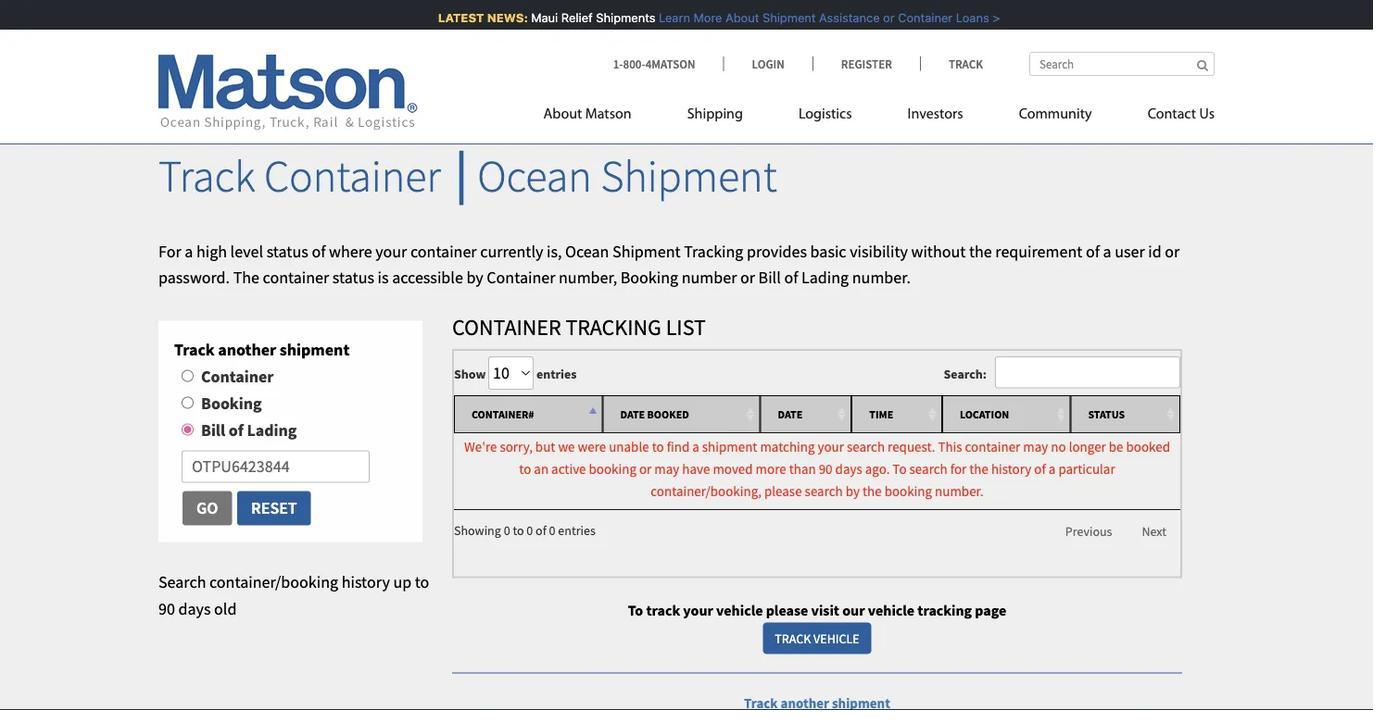 Task type: describe. For each thing, give the bounding box(es) containing it.
history inside the we're sorry, but we were unable to find a shipment matching your search request. this container may no longer be booked to an active booking or may have moved more than 90 days ago. to search for the history of a particular container/booking, please search by the booking number.
[[992, 460, 1032, 478]]

90 inside the we're sorry, but we were unable to find a shipment matching your search request. this container may no longer be booked to an active booking or may have moved more than 90 days ago. to search for the history of a particular container/booking, please search by the booking number.
[[819, 460, 833, 478]]

maui
[[526, 11, 553, 25]]

next
[[1142, 523, 1167, 540]]

no
[[1051, 438, 1067, 456]]

2 0 from the left
[[527, 522, 533, 539]]

contact us
[[1148, 107, 1215, 122]]

find
[[667, 438, 690, 456]]

shipment inside for a high level status of where your container currently is, ocean shipment tracking provides basic visibility without the requirement of a user id or password. the container status is accessible by container number, booking number or bill of lading number.
[[613, 241, 681, 262]]

assistance
[[814, 11, 875, 25]]

page
[[975, 602, 1007, 620]]

the inside for a high level status of where your container currently is, ocean shipment tracking provides basic visibility without the requirement of a user id or password. the container status is accessible by container number, booking number or bill of lading number.
[[969, 241, 992, 262]]

track for track vehicle
[[775, 631, 811, 647]]

for
[[951, 460, 967, 478]]

2 horizontal spatial search
[[910, 460, 948, 478]]

0 horizontal spatial booking
[[201, 393, 262, 414]]

search container/booking history up to 90 days old
[[158, 572, 429, 619]]

we
[[558, 438, 575, 456]]

previous link
[[1052, 514, 1127, 550]]

basic
[[811, 241, 847, 262]]

container inside the we're sorry, but we were unable to find a shipment matching your search request. this container may no longer be booked to an active booking or may have moved more than 90 days ago. to search for the history of a particular container/booking, please search by the booking number.
[[965, 438, 1021, 456]]

of inside status
[[536, 522, 547, 539]]

date: activate to sort column ascending element
[[761, 396, 852, 434]]

for a high level status of where your container currently is, ocean shipment tracking provides basic visibility without the requirement of a user id or password. the container status is accessible by container number, booking number or bill of lading number.
[[158, 241, 1180, 288]]

1-
[[613, 56, 623, 71]]

logistics link
[[771, 98, 880, 136]]

visit
[[812, 602, 840, 620]]

a down 'no'
[[1049, 460, 1056, 478]]

to left "find"
[[652, 438, 664, 456]]

number. inside for a high level status of where your container currently is, ocean shipment tracking provides basic visibility without the requirement of a user id or password. the container status is accessible by container number, booking number or bill of lading number.
[[853, 267, 911, 288]]

accessible
[[392, 267, 463, 288]]

container/booking
[[209, 572, 338, 593]]

shipping
[[687, 107, 743, 122]]

or right number
[[741, 267, 755, 288]]

user
[[1115, 241, 1145, 262]]

1 vertical spatial shipment
[[601, 148, 777, 204]]

is,
[[547, 241, 562, 262]]

search
[[158, 572, 206, 593]]

Container radio
[[182, 370, 194, 383]]

date booked: activate to sort column ascending element
[[603, 396, 761, 434]]

0 vertical spatial entries
[[534, 366, 577, 383]]

date booked
[[621, 407, 689, 422]]

0 horizontal spatial shipment
[[280, 340, 350, 360]]

show
[[454, 366, 489, 383]]

booking inside for a high level status of where your container currently is, ocean shipment tracking provides basic visibility without the requirement of a user id or password. the container status is accessible by container number, booking number or bill of lading number.
[[621, 267, 679, 288]]

1-800-4matson
[[613, 56, 696, 71]]

request.
[[888, 438, 936, 456]]

currently
[[480, 241, 544, 262]]

Booking radio
[[182, 397, 194, 409]]

is
[[378, 267, 389, 288]]

investors
[[908, 107, 964, 122]]

track another shipment
[[174, 340, 350, 360]]

lading inside for a high level status of where your container currently is, ocean shipment tracking provides basic visibility without the requirement of a user id or password. the container status is accessible by container number, booking number or bill of lading number.
[[802, 267, 849, 288]]

were
[[578, 438, 606, 456]]

90 inside search container/booking history up to 90 days old
[[158, 599, 175, 619]]

Search search field
[[1030, 52, 1215, 76]]

showing 0 to 0 of 0 entries status
[[454, 511, 596, 541]]

800-
[[623, 56, 646, 71]]

visibility
[[850, 241, 908, 262]]

track vehicle link
[[763, 623, 872, 655]]

location
[[960, 407, 1010, 422]]

but
[[536, 438, 556, 456]]

the
[[233, 267, 260, 288]]

track container │ocean shipment
[[158, 148, 777, 204]]

1-800-4matson link
[[613, 56, 723, 71]]

this
[[938, 438, 963, 456]]

of left the where
[[312, 241, 326, 262]]

id
[[1149, 241, 1162, 262]]

2 vehicle from the left
[[868, 602, 915, 620]]

community
[[1019, 107, 1092, 122]]

where
[[329, 241, 372, 262]]

of inside the we're sorry, but we were unable to find a shipment matching your search request. this container may no longer be booked to an active booking or may have moved more than 90 days ago. to search for the history of a particular container/booking, please search by the booking number.
[[1035, 460, 1046, 478]]

track vehicle
[[775, 631, 860, 647]]

1 horizontal spatial your
[[683, 602, 714, 620]]

learn
[[654, 11, 686, 25]]

login
[[752, 56, 785, 71]]

have
[[682, 460, 710, 478]]

learn more about shipment assistance or container loans > link
[[654, 11, 996, 25]]

1 vertical spatial to
[[628, 602, 643, 620]]

a right "find"
[[693, 438, 700, 456]]

number. inside the we're sorry, but we were unable to find a shipment matching your search request. this container may no longer be booked to an active booking or may have moved more than 90 days ago. to search for the history of a particular container/booking, please search by the booking number.
[[935, 482, 984, 500]]

ocean
[[565, 241, 609, 262]]

bill inside for a high level status of where your container currently is, ocean shipment tracking provides basic visibility without the requirement of a user id or password. the container status is accessible by container number, booking number or bill of lading number.
[[759, 267, 781, 288]]

days inside search container/booking history up to 90 days old
[[178, 599, 211, 619]]

1 vertical spatial may
[[655, 460, 680, 478]]

1 horizontal spatial container
[[411, 241, 477, 262]]

to track your vehicle please visit our vehicle tracking page
[[628, 602, 1007, 620]]

active
[[552, 460, 586, 478]]

a right for
[[185, 241, 193, 262]]

your inside for a high level status of where your container currently is, ocean shipment tracking provides basic visibility without the requirement of a user id or password. the container status is accessible by container number, booking number or bill of lading number.
[[376, 241, 407, 262]]

or inside the we're sorry, but we were unable to find a shipment matching your search request. this container may no longer be booked to an active booking or may have moved more than 90 days ago. to search for the history of a particular container/booking, please search by the booking number.
[[640, 460, 652, 478]]

by inside for a high level status of where your container currently is, ocean shipment tracking provides basic visibility without the requirement of a user id or password. the container status is accessible by container number, booking number or bill of lading number.
[[467, 267, 484, 288]]

container#
[[472, 407, 534, 422]]

1 vertical spatial please
[[766, 602, 809, 620]]

shipping link
[[660, 98, 771, 136]]

number
[[682, 267, 737, 288]]

vehicle
[[814, 631, 860, 647]]

relief
[[557, 11, 588, 25]]

booked
[[1127, 438, 1171, 456]]

to inside status
[[513, 522, 524, 539]]

container inside for a high level status of where your container currently is, ocean shipment tracking provides basic visibility without the requirement of a user id or password. the container status is accessible by container number, booking number or bill of lading number.
[[487, 267, 556, 288]]

login link
[[723, 56, 813, 71]]

1 vertical spatial container
[[263, 267, 329, 288]]

Enter Bill # text field
[[182, 451, 370, 483]]

password.
[[158, 267, 230, 288]]

number,
[[559, 267, 617, 288]]

showing 0 to 0 of 0 entries
[[454, 522, 596, 539]]

us
[[1200, 107, 1215, 122]]

time
[[870, 407, 894, 422]]

of left user on the right top
[[1086, 241, 1100, 262]]

more
[[689, 11, 718, 25]]

showing
[[454, 522, 501, 539]]

booked
[[648, 407, 689, 422]]

about matson link
[[544, 98, 660, 136]]

1 horizontal spatial about
[[721, 11, 755, 25]]

up
[[393, 572, 412, 593]]

ago.
[[865, 460, 890, 478]]



Task type: locate. For each thing, give the bounding box(es) containing it.
track for track container │ocean shipment
[[158, 148, 255, 204]]

container#: activate to sort column descending element
[[454, 396, 603, 434]]

to left track
[[628, 602, 643, 620]]

status
[[267, 241, 308, 262], [333, 267, 374, 288]]

track
[[949, 56, 983, 71], [158, 148, 255, 204], [174, 340, 215, 360], [775, 631, 811, 647]]

track for track link
[[949, 56, 983, 71]]

the right 'for' at the bottom of page
[[970, 460, 989, 478]]

a left user on the right top
[[1103, 241, 1112, 262]]

track down 'to track your vehicle please visit our vehicle tracking page'
[[775, 631, 811, 647]]

entries down active
[[558, 522, 596, 539]]

0 horizontal spatial may
[[655, 460, 680, 478]]

tracking up number
[[684, 241, 744, 262]]

of
[[312, 241, 326, 262], [1086, 241, 1100, 262], [784, 267, 798, 288], [229, 420, 244, 441], [1035, 460, 1046, 478], [536, 522, 547, 539]]

1 horizontal spatial 90
[[819, 460, 833, 478]]

0
[[504, 522, 510, 539], [527, 522, 533, 539], [549, 522, 556, 539]]

1 vertical spatial tracking
[[566, 314, 662, 341]]

status right the level on the left of the page
[[267, 241, 308, 262]]

register
[[841, 56, 893, 71]]

status down the where
[[333, 267, 374, 288]]

to
[[893, 460, 907, 478], [628, 602, 643, 620]]

search down the request.
[[910, 460, 948, 478]]

0 horizontal spatial by
[[467, 267, 484, 288]]

2 date from the left
[[778, 407, 803, 422]]

please inside the we're sorry, but we were unable to find a shipment matching your search request. this container may no longer be booked to an active booking or may have moved more than 90 days ago. to search for the history of a particular container/booking, please search by the booking number.
[[765, 482, 802, 500]]

0 horizontal spatial 0
[[504, 522, 510, 539]]

0 horizontal spatial your
[[376, 241, 407, 262]]

particular
[[1059, 460, 1116, 478]]

vehicle right our
[[868, 602, 915, 620]]

1 horizontal spatial tracking
[[684, 241, 744, 262]]

1 horizontal spatial history
[[992, 460, 1032, 478]]

for
[[158, 241, 181, 262]]

booking down unable
[[589, 460, 637, 478]]

1 date from the left
[[621, 407, 645, 422]]

0 vertical spatial bill
[[759, 267, 781, 288]]

bill down provides
[[759, 267, 781, 288]]

requirement
[[996, 241, 1083, 262]]

1 horizontal spatial 0
[[527, 522, 533, 539]]

or right assistance
[[879, 11, 890, 25]]

time: activate to sort column ascending element
[[852, 396, 943, 434]]

shipments
[[591, 11, 651, 25]]

days inside the we're sorry, but we were unable to find a shipment matching your search request. this container may no longer be booked to an active booking or may have moved more than 90 days ago. to search for the history of a particular container/booking, please search by the booking number.
[[836, 460, 863, 478]]

1 vertical spatial entries
[[558, 522, 596, 539]]

bill of lading
[[201, 420, 297, 441]]

1 horizontal spatial days
[[836, 460, 863, 478]]

0 vertical spatial container
[[411, 241, 477, 262]]

0 horizontal spatial 90
[[158, 599, 175, 619]]

2 vertical spatial the
[[863, 482, 882, 500]]

entries
[[534, 366, 577, 383], [558, 522, 596, 539]]

90
[[819, 460, 833, 478], [158, 599, 175, 619]]

community link
[[991, 98, 1120, 136]]

None button
[[182, 491, 233, 527], [236, 491, 312, 527], [182, 491, 233, 527], [236, 491, 312, 527]]

may down "find"
[[655, 460, 680, 478]]

1 vertical spatial history
[[342, 572, 390, 593]]

1 vertical spatial days
[[178, 599, 211, 619]]

search:
[[944, 365, 987, 382]]

0 vertical spatial to
[[893, 460, 907, 478]]

about left matson
[[544, 107, 582, 122]]

container left loans
[[893, 11, 948, 25]]

0 horizontal spatial lading
[[247, 420, 297, 441]]

0 horizontal spatial days
[[178, 599, 211, 619]]

unable
[[609, 438, 649, 456]]

0 horizontal spatial status
[[267, 241, 308, 262]]

top menu navigation
[[544, 98, 1215, 136]]

to right showing on the bottom
[[513, 522, 524, 539]]

longer
[[1069, 438, 1107, 456]]

1 horizontal spatial number.
[[935, 482, 984, 500]]

booking up bill of lading
[[201, 393, 262, 414]]

0 vertical spatial booking
[[589, 460, 637, 478]]

container right the
[[263, 267, 329, 288]]

0 horizontal spatial bill
[[201, 420, 225, 441]]

about
[[721, 11, 755, 25], [544, 107, 582, 122]]

1 horizontal spatial search
[[847, 438, 885, 456]]

shipment up moved
[[702, 438, 758, 456]]

0 vertical spatial please
[[765, 482, 802, 500]]

2 horizontal spatial 0
[[549, 522, 556, 539]]

1 vertical spatial number.
[[935, 482, 984, 500]]

0 horizontal spatial history
[[342, 572, 390, 593]]

to inside the we're sorry, but we were unable to find a shipment matching your search request. this container may no longer be booked to an active booking or may have moved more than 90 days ago. to search for the history of a particular container/booking, please search by the booking number.
[[893, 460, 907, 478]]

to right up
[[415, 572, 429, 593]]

1 vertical spatial bill
[[201, 420, 225, 441]]

to right ago.
[[893, 460, 907, 478]]

lading up enter bill # text box
[[247, 420, 297, 441]]

0 vertical spatial about
[[721, 11, 755, 25]]

loans
[[951, 11, 985, 25]]

tracking inside for a high level status of where your container currently is, ocean shipment tracking provides basic visibility without the requirement of a user id or password. the container status is accessible by container number, booking number or bill of lading number.
[[684, 241, 744, 262]]

contact
[[1148, 107, 1197, 122]]

or down unable
[[640, 460, 652, 478]]

shipment inside the we're sorry, but we were unable to find a shipment matching your search request. this container may no longer be booked to an active booking or may have moved more than 90 days ago. to search for the history of a particular container/booking, please search by the booking number.
[[702, 438, 758, 456]]

to
[[652, 438, 664, 456], [519, 460, 531, 478], [513, 522, 524, 539], [415, 572, 429, 593]]

our
[[843, 602, 865, 620]]

date up matching
[[778, 407, 803, 422]]

1 vertical spatial booking
[[885, 482, 933, 500]]

may
[[1024, 438, 1049, 456], [655, 460, 680, 478]]

2 vertical spatial container
[[965, 438, 1021, 456]]

0 vertical spatial your
[[376, 241, 407, 262]]

history inside search container/booking history up to 90 days old
[[342, 572, 390, 593]]

2 vertical spatial shipment
[[613, 241, 681, 262]]

search image
[[1197, 59, 1209, 71]]

vehicle right track
[[717, 602, 763, 620]]

1 vertical spatial by
[[846, 482, 860, 500]]

0 vertical spatial by
[[467, 267, 484, 288]]

track up container "radio"
[[174, 340, 215, 360]]

days down search
[[178, 599, 211, 619]]

contact us link
[[1120, 98, 1215, 136]]

0 vertical spatial number.
[[853, 267, 911, 288]]

1 horizontal spatial booking
[[885, 482, 933, 500]]

0 horizontal spatial booking
[[589, 460, 637, 478]]

container up accessible
[[411, 241, 477, 262]]

1 vertical spatial search
[[910, 460, 948, 478]]

your up is
[[376, 241, 407, 262]]

1 vertical spatial lading
[[247, 420, 297, 441]]

date for date booked
[[621, 407, 645, 422]]

old
[[214, 599, 237, 619]]

1 vertical spatial about
[[544, 107, 582, 122]]

track up high at the left top
[[158, 148, 255, 204]]

of down an
[[536, 522, 547, 539]]

1 horizontal spatial may
[[1024, 438, 1049, 456]]

list
[[666, 314, 706, 341]]

0 vertical spatial lading
[[802, 267, 849, 288]]

your right track
[[683, 602, 714, 620]]

0 vertical spatial shipment
[[280, 340, 350, 360]]

number. down 'for' at the bottom of page
[[935, 482, 984, 500]]

container/booking,
[[651, 482, 762, 500]]

row containing container#
[[454, 396, 1181, 434]]

4matson
[[646, 56, 696, 71]]

about inside top menu navigation
[[544, 107, 582, 122]]

provides
[[747, 241, 807, 262]]

please down more
[[765, 482, 802, 500]]

0 vertical spatial days
[[836, 460, 863, 478]]

row
[[454, 396, 1181, 434]]

without
[[912, 241, 966, 262]]

0 vertical spatial may
[[1024, 438, 1049, 456]]

1 horizontal spatial to
[[893, 460, 907, 478]]

please left visit
[[766, 602, 809, 620]]

2 vertical spatial search
[[805, 482, 843, 500]]

1 horizontal spatial lading
[[802, 267, 849, 288]]

shipment right 'ocean' at the top left of the page
[[613, 241, 681, 262]]

the right without
[[969, 241, 992, 262]]

track for track another shipment
[[174, 340, 215, 360]]

container
[[893, 11, 948, 25], [264, 148, 441, 204], [487, 267, 556, 288], [452, 314, 561, 341], [201, 366, 274, 387]]

an
[[534, 460, 549, 478]]

0 vertical spatial history
[[992, 460, 1032, 478]]

high
[[196, 241, 227, 262]]

track link
[[920, 56, 983, 71]]

track inside "track vehicle" link
[[775, 631, 811, 647]]

matching
[[760, 438, 815, 456]]

to left an
[[519, 460, 531, 478]]

0 vertical spatial search
[[847, 438, 885, 456]]

1 horizontal spatial bill
[[759, 267, 781, 288]]

0 horizontal spatial to
[[628, 602, 643, 620]]

tracking down number,
[[566, 314, 662, 341]]

2 vertical spatial your
[[683, 602, 714, 620]]

search up ago.
[[847, 438, 885, 456]]

container tracking list
[[452, 314, 706, 341]]

sorry,
[[500, 438, 533, 456]]

logistics
[[799, 107, 852, 122]]

of down provides
[[784, 267, 798, 288]]

date for date
[[778, 407, 803, 422]]

the down ago.
[[863, 482, 882, 500]]

may left 'no'
[[1024, 438, 1049, 456]]

1 horizontal spatial booking
[[621, 267, 679, 288]]

latest
[[433, 11, 479, 25]]

container
[[411, 241, 477, 262], [263, 267, 329, 288], [965, 438, 1021, 456]]

None search field
[[1030, 52, 1215, 76], [995, 357, 1181, 389], [1030, 52, 1215, 76], [995, 357, 1181, 389]]

be
[[1109, 438, 1124, 456]]

lading down basic
[[802, 267, 849, 288]]

│ocean
[[450, 148, 592, 204]]

lading
[[802, 267, 849, 288], [247, 420, 297, 441]]

matson
[[586, 107, 632, 122]]

shipment down shipping link
[[601, 148, 777, 204]]

1 vertical spatial 90
[[158, 599, 175, 619]]

your down date: activate to sort column ascending element
[[818, 438, 844, 456]]

search
[[847, 438, 885, 456], [910, 460, 948, 478], [805, 482, 843, 500]]

by inside the we're sorry, but we were unable to find a shipment matching your search request. this container may no longer be booked to an active booking or may have moved more than 90 days ago. to search for the history of a particular container/booking, please search by the booking number.
[[846, 482, 860, 500]]

booking left number
[[621, 267, 679, 288]]

1 0 from the left
[[504, 522, 510, 539]]

90 down search
[[158, 599, 175, 619]]

level
[[230, 241, 263, 262]]

booking down ago.
[[885, 482, 933, 500]]

of left the particular
[[1035, 460, 1046, 478]]

0 horizontal spatial about
[[544, 107, 582, 122]]

Bill of Lading radio
[[182, 424, 194, 436]]

container down another
[[201, 366, 274, 387]]

we're
[[464, 438, 497, 456]]

1 vertical spatial status
[[333, 267, 374, 288]]

shipment
[[280, 340, 350, 360], [702, 438, 758, 456]]

we're sorry, but we were unable to find a shipment matching your search request. this container may no longer be booked to an active booking or may have moved more than 90 days ago. to search for the history of a particular container/booking, please search by the booking number. grid
[[454, 390, 1181, 511]]

history left up
[[342, 572, 390, 593]]

date up unable
[[621, 407, 645, 422]]

0 horizontal spatial tracking
[[566, 314, 662, 341]]

1 vertical spatial the
[[970, 460, 989, 478]]

number. down visibility
[[853, 267, 911, 288]]

tracking
[[684, 241, 744, 262], [566, 314, 662, 341]]

1 horizontal spatial status
[[333, 267, 374, 288]]

about right more
[[721, 11, 755, 25]]

0 horizontal spatial container
[[263, 267, 329, 288]]

blue matson logo with ocean, shipping, truck, rail and logistics written beneath it. image
[[158, 55, 418, 131]]

investors link
[[880, 98, 991, 136]]

1 horizontal spatial by
[[846, 482, 860, 500]]

news:
[[483, 11, 523, 25]]

>
[[988, 11, 996, 25]]

0 vertical spatial tracking
[[684, 241, 744, 262]]

bill
[[759, 267, 781, 288], [201, 420, 225, 441]]

register link
[[813, 56, 920, 71]]

0 vertical spatial shipment
[[758, 11, 811, 25]]

bill right bill of lading radio
[[201, 420, 225, 441]]

shipment right another
[[280, 340, 350, 360]]

0 vertical spatial booking
[[621, 267, 679, 288]]

shipment up login
[[758, 11, 811, 25]]

0 horizontal spatial search
[[805, 482, 843, 500]]

0 vertical spatial the
[[969, 241, 992, 262]]

1 vertical spatial shipment
[[702, 438, 758, 456]]

history right 'for' at the bottom of page
[[992, 460, 1032, 478]]

container up the where
[[264, 148, 441, 204]]

1 horizontal spatial shipment
[[702, 438, 758, 456]]

3 0 from the left
[[549, 522, 556, 539]]

container down location
[[965, 438, 1021, 456]]

location: activate to sort column ascending element
[[943, 396, 1071, 434]]

or right id
[[1165, 241, 1180, 262]]

0 horizontal spatial vehicle
[[717, 602, 763, 620]]

we're sorry, but we were unable to find a shipment matching your search request. this container may no longer be booked to an active booking or may have moved more than 90 days ago. to search for the history of a particular container/booking, please search by the booking number.
[[464, 438, 1171, 500]]

1 vertical spatial booking
[[201, 393, 262, 414]]

tracking
[[918, 602, 972, 620]]

container down currently
[[487, 267, 556, 288]]

a
[[185, 241, 193, 262], [1103, 241, 1112, 262], [693, 438, 700, 456], [1049, 460, 1056, 478]]

of right bill of lading radio
[[229, 420, 244, 441]]

to inside search container/booking history up to 90 days old
[[415, 572, 429, 593]]

2 horizontal spatial container
[[965, 438, 1021, 456]]

days left ago.
[[836, 460, 863, 478]]

than
[[789, 460, 816, 478]]

your inside the we're sorry, but we were unable to find a shipment matching your search request. this container may no longer be booked to an active booking or may have moved more than 90 days ago. to search for the history of a particular container/booking, please search by the booking number.
[[818, 438, 844, 456]]

1 horizontal spatial vehicle
[[868, 602, 915, 620]]

entries inside status
[[558, 522, 596, 539]]

0 horizontal spatial date
[[621, 407, 645, 422]]

1 vehicle from the left
[[717, 602, 763, 620]]

another
[[218, 340, 276, 360]]

container up the show
[[452, 314, 561, 341]]

latest news: maui relief shipments learn more about shipment assistance or container loans >
[[433, 11, 996, 25]]

1 vertical spatial your
[[818, 438, 844, 456]]

vehicle
[[717, 602, 763, 620], [868, 602, 915, 620]]

0 vertical spatial status
[[267, 241, 308, 262]]

2 horizontal spatial your
[[818, 438, 844, 456]]

0 horizontal spatial number.
[[853, 267, 911, 288]]

1 horizontal spatial date
[[778, 407, 803, 422]]

entries up "container#: activate to sort column descending" 'element' at the left bottom of the page
[[534, 366, 577, 383]]

history
[[992, 460, 1032, 478], [342, 572, 390, 593]]

track down loans
[[949, 56, 983, 71]]

0 vertical spatial 90
[[819, 460, 833, 478]]

90 right than
[[819, 460, 833, 478]]

search down than
[[805, 482, 843, 500]]

status
[[1089, 407, 1125, 422]]

status: activate to sort column ascending element
[[1071, 396, 1181, 434]]



Task type: vqa. For each thing, say whether or not it's contained in the screenshot.
the top LADING
yes



